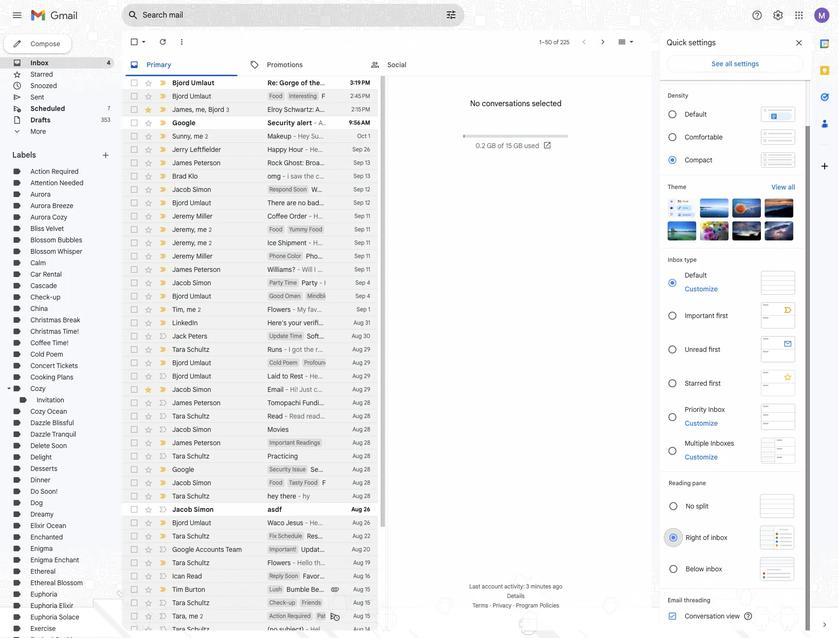 Task type: vqa. For each thing, say whether or not it's contained in the screenshot.


Task type: describe. For each thing, give the bounding box(es) containing it.
peterson for sep 11
[[194, 265, 221, 274]]

- left hi!
[[286, 385, 289, 394]]

hy
[[303, 492, 310, 501]]

2 aug 29 from the top
[[353, 359, 371, 366]]

5 james from the top
[[172, 439, 192, 447]]

sep 13 for klo
[[354, 172, 371, 180]]

makeup -
[[268, 132, 298, 141]]

support image
[[752, 10, 764, 21]]

check- inside tara schultz row
[[270, 599, 289, 606]]

- down tomopachi
[[285, 412, 288, 421]]

6 aug 28 from the top
[[353, 466, 371, 473]]

1 vertical spatial the
[[304, 345, 314, 354]]

1 sep 11 from the top
[[355, 212, 371, 220]]

no conversations selected main content
[[122, 30, 652, 638]]

, for row containing tara
[[186, 612, 187, 621]]

last
[[470, 583, 481, 590]]

customize for default
[[686, 285, 719, 293]]

required inside 'link'
[[288, 613, 311, 620]]

1 row from the top
[[122, 76, 378, 90]]

shipment
[[278, 239, 307, 247]]

2 12 from the top
[[365, 199, 371, 206]]

1 horizontal spatial action required link
[[268, 612, 345, 621]]

schultz for hey there
[[187, 492, 210, 501]]

ice shipment -
[[268, 239, 313, 247]]

sep 1
[[357, 306, 371, 313]]

enigma for enigma enchant
[[30, 556, 53, 565]]

check-up inside labels navigation
[[30, 293, 61, 302]]

tara schultz for hey there
[[172, 492, 210, 501]]

umlaut for sep 4
[[190, 292, 211, 301]]

peterson for aug 28
[[194, 399, 221, 407]]

omg -
[[268, 172, 288, 181]]

aurora for aurora link
[[30, 190, 51, 199]]

email for email - hi! just checking in. jacob
[[268, 385, 284, 394]]

profound
[[304, 359, 328, 366]]

row containing linkedin
[[122, 316, 380, 330]]

0 horizontal spatial read
[[307, 412, 320, 421]]

inbox for inbox type
[[668, 256, 684, 263]]

conversation view
[[686, 612, 741, 621]]

16 row from the top
[[122, 276, 378, 290]]

cooking plans link
[[30, 373, 73, 382]]

15 inside tara schultz row
[[365, 599, 371, 606]]

26 row from the top
[[122, 436, 406, 450]]

important readings i need a book to read now!
[[270, 439, 406, 447]]

reply
[[270, 573, 284, 580]]

dinner link
[[30, 476, 51, 485]]

aug 26 for waco jesus
[[353, 519, 371, 526]]

0.2 gb of 15 gb used
[[476, 142, 540, 150]]

software
[[307, 332, 334, 341]]

sunny
[[172, 132, 191, 140]]

4 11 from the top
[[366, 253, 371, 260]]

quick settings element
[[667, 38, 717, 55]]

2 vertical spatial blossom
[[57, 579, 83, 587]]

time for software
[[290, 333, 302, 340]]

2 horizontal spatial read
[[376, 439, 390, 447]]

- up your
[[293, 305, 296, 314]]

ican
[[172, 572, 185, 581]]

2 jeremy from the top
[[172, 225, 194, 234]]

3 aug 15 from the top
[[354, 613, 371, 620]]

, for row containing james
[[192, 105, 194, 114]]

email threading element
[[668, 597, 796, 604]]

sep 4 for simon
[[356, 279, 371, 286]]

james for aug 28
[[172, 399, 192, 407]]

8 aug 28 from the top
[[353, 493, 371, 500]]

1 aug 29 from the top
[[353, 346, 371, 353]]

32 row from the top
[[122, 516, 378, 530]]

aurora for aurora cozy
[[30, 213, 51, 222]]

email threading
[[668, 597, 711, 604]]

30 row from the top
[[122, 490, 378, 503]]

4 james peterson from the top
[[172, 439, 221, 447]]

coffee time!
[[30, 339, 69, 347]]

update inside update time software update
[[270, 333, 289, 340]]

cold poem inside no conversations selected main content
[[270, 359, 298, 366]]

ocean for cozy ocean
[[47, 407, 67, 416]]

2 sep 11 from the top
[[355, 226, 371, 233]]

- up hour
[[293, 132, 297, 141]]

(no subject) -
[[268, 626, 311, 634]]

3 aug 29 from the top
[[353, 373, 371, 380]]

funding?
[[303, 399, 331, 407]]

8 28 from the top
[[364, 493, 371, 500]]

1 horizontal spatial read
[[322, 412, 336, 421]]

1 horizontal spatial update
[[336, 332, 358, 341]]

0 horizontal spatial settings
[[689, 38, 717, 48]]

1 horizontal spatial party
[[302, 279, 318, 287]]

0 horizontal spatial elixir
[[30, 522, 45, 530]]

5 sep 11 from the top
[[355, 266, 371, 273]]

28 row from the top
[[122, 463, 378, 476]]

24 row from the top
[[122, 410, 378, 423]]

privacy link
[[493, 602, 512, 609]]

6 bjord umlaut from the top
[[172, 372, 211, 381]]

subject)
[[280, 626, 304, 634]]

all for see
[[726, 60, 733, 68]]

blossom for blossom whisper
[[30, 247, 56, 256]]

, for row containing tim
[[183, 305, 185, 314]]

1 vertical spatial alert
[[338, 465, 352, 474]]

important for important readings i need a book to read now!
[[270, 439, 295, 446]]

inbox link
[[30, 59, 49, 67]]

important for important first
[[686, 311, 715, 320]]

31 row from the top
[[122, 503, 378, 516]]

there are no bad suggestions...
[[268, 199, 363, 207]]

me for ice shipment
[[198, 238, 207, 247]]

hi!
[[290, 385, 298, 394]]

brad
[[172, 172, 187, 181]]

compact
[[686, 156, 713, 164]]

elixir ocean
[[30, 522, 66, 530]]

5 aug 28 from the top
[[353, 453, 371, 460]]

brad klo
[[172, 172, 198, 181]]

type
[[685, 256, 697, 263]]

view all button
[[767, 182, 802, 193]]

aug 26 for asdf
[[352, 506, 371, 513]]

starred for 'starred' link
[[30, 70, 53, 79]]

respond soon work
[[270, 185, 327, 194]]

cozy ocean link
[[30, 407, 67, 416]]

35 row from the top
[[122, 556, 378, 570]]

james for sep 13
[[172, 159, 192, 167]]

compose
[[30, 40, 60, 48]]

13 row from the top
[[122, 236, 378, 250]]

tasty food
[[289, 479, 318, 486]]

bjord umlaut for aug 29
[[172, 359, 211, 367]]

jeremy miller for phone
[[172, 252, 213, 261]]

3 jeremy from the top
[[172, 238, 194, 247]]

1 flowers - from the top
[[268, 305, 298, 314]]

tara schultz for (no subject)
[[172, 626, 210, 634]]

5 28 from the top
[[364, 453, 371, 460]]

4 aug 28 from the top
[[353, 439, 371, 446]]

cold inside labels navigation
[[30, 350, 44, 359]]

7 tara from the top
[[172, 599, 186, 607]]

labels heading
[[12, 151, 101, 160]]

1 vertical spatial elixir
[[59, 602, 73, 610]]

ethereal link
[[30, 567, 56, 576]]

of for 225
[[554, 38, 559, 45]]

asdf
[[268, 505, 282, 514]]

me for flowers
[[187, 305, 196, 314]]

, for 12th row from the top
[[194, 225, 196, 234]]

inbox type element
[[668, 256, 796, 263]]

runs - i got the runs.
[[268, 345, 331, 354]]

1 gb from the left
[[487, 142, 496, 150]]

scheduled link
[[30, 104, 65, 113]]

, for row containing sunny
[[191, 132, 192, 140]]

33 row from the top
[[122, 530, 378, 543]]

required inside labels navigation
[[52, 167, 79, 176]]

cold poem inside labels navigation
[[30, 350, 63, 359]]

2 · from the left
[[514, 602, 515, 609]]

12 row from the top
[[122, 223, 378, 236]]

density
[[668, 92, 689, 99]]

aug 14
[[354, 626, 371, 633]]

8 tara from the top
[[172, 612, 186, 621]]

party inside party time party -
[[270, 279, 283, 286]]

laid
[[268, 372, 281, 381]]

bjord umlaut for sep 12
[[172, 199, 211, 207]]

15 row from the top
[[122, 263, 378, 276]]

2 flowers - from the top
[[268, 559, 298, 567]]

view
[[727, 612, 741, 621]]

first for important first
[[717, 311, 729, 320]]

follow link to manage storage image
[[544, 141, 553, 151]]

schultz inside row
[[187, 599, 210, 607]]

0 vertical spatial 1
[[540, 38, 542, 45]]

hour
[[289, 145, 304, 154]]

social tab
[[363, 53, 483, 76]]

- right the "jesus"
[[305, 519, 308, 527]]

jack peters
[[172, 332, 207, 341]]

2 default from the top
[[686, 271, 708, 280]]

enigma enchant
[[30, 556, 79, 565]]

row containing sunny
[[122, 130, 378, 143]]

blossom for blossom bubbles
[[30, 236, 56, 244]]

4 row from the top
[[122, 116, 378, 130]]

4 jeremy from the top
[[172, 252, 195, 261]]

0 vertical spatial inbox
[[712, 534, 728, 542]]

phone color phone case
[[270, 252, 342, 261]]

plans
[[57, 373, 73, 382]]

runs
[[268, 345, 282, 354]]

attention needed link
[[30, 179, 84, 187]]

3 inside last account activity: 3 minutes ago details terms · privacy · program policies
[[527, 583, 530, 590]]

dog
[[30, 499, 43, 507]]

see all settings button
[[667, 55, 805, 72]]

row containing jack peters
[[122, 330, 378, 343]]

0 horizontal spatial action required link
[[30, 167, 79, 176]]

1 bee from the left
[[311, 586, 323, 594]]

delight
[[30, 453, 52, 462]]

christmas time! link
[[30, 327, 79, 336]]

hey there - hy
[[268, 492, 310, 501]]

0 vertical spatial cozy
[[52, 213, 67, 222]]

whisper
[[58, 247, 82, 256]]

aurora link
[[30, 190, 51, 199]]

2 horizontal spatial inbox
[[709, 405, 726, 414]]

blossom whisper link
[[30, 247, 82, 256]]

6 28 from the top
[[364, 466, 371, 473]]

unread
[[686, 345, 708, 354]]

do soon! link
[[30, 487, 58, 496]]

1 james from the top
[[172, 105, 192, 114]]

5 11 from the top
[[366, 266, 371, 273]]

more
[[30, 127, 46, 136]]

check- inside labels navigation
[[30, 293, 53, 302]]

soon for reply
[[285, 573, 298, 580]]

3 28 from the top
[[364, 426, 371, 433]]

laid to rest -
[[268, 372, 310, 381]]

all for view
[[789, 183, 796, 192]]

bliss velvet
[[30, 224, 64, 233]]

jacob simon for 25th row from the top of the no conversations selected main content
[[172, 425, 211, 434]]

bumble
[[287, 586, 310, 594]]

i for got
[[289, 345, 291, 354]]

priority
[[686, 405, 707, 414]]

schedule
[[278, 533, 303, 540]]

rock
[[268, 159, 283, 167]]

4 sep 11 from the top
[[355, 253, 371, 260]]

1 aug 28 from the top
[[353, 399, 371, 406]]

account
[[366, 546, 391, 554]]

- up party time party -
[[297, 265, 301, 274]]

2 aug 28 from the top
[[353, 413, 371, 420]]

- up phone color phone case
[[309, 239, 312, 247]]

movies link
[[268, 425, 326, 435]]

29 row from the top
[[122, 476, 378, 490]]

waco
[[268, 519, 285, 527]]

bjord umlaut for sep 4
[[172, 292, 211, 301]]

aug 15 for schultz
[[354, 599, 371, 606]]

jacob simon for 31th row from the bottom
[[172, 185, 211, 194]]

1 euphoria from the top
[[30, 590, 57, 599]]

2 28 from the top
[[364, 413, 371, 420]]

of for 15
[[498, 142, 504, 150]]

tara for runs
[[172, 345, 186, 354]]

2 for ice shipment -
[[209, 239, 212, 247]]

jesus
[[286, 519, 304, 527]]

action required inside 'link'
[[270, 613, 311, 620]]

no for no conversations selected
[[471, 99, 480, 109]]

7 row from the top
[[122, 156, 378, 170]]

schultz for practicing
[[187, 452, 210, 461]]

customize button for default
[[680, 283, 724, 295]]

cold inside no conversations selected main content
[[270, 359, 282, 366]]

james peterson for sep 13
[[172, 159, 221, 167]]

schultz for runs
[[187, 345, 210, 354]]

0.2
[[476, 142, 486, 150]]

up inside tara schultz row
[[289, 599, 295, 606]]

- down important!
[[293, 559, 296, 567]]

tim for tim burton
[[172, 586, 183, 594]]

1 jeremy from the top
[[172, 212, 195, 221]]

flowers for fifth row from the bottom of the no conversations selected main content
[[268, 559, 291, 567]]

american
[[316, 105, 345, 114]]

22 row from the top
[[122, 383, 378, 396]]

3 29 from the top
[[364, 373, 371, 380]]

search mail image
[[125, 7, 142, 24]]

5 tara schultz from the top
[[172, 532, 210, 541]]

1 26 from the top
[[364, 146, 371, 153]]

1 sep 12 from the top
[[354, 186, 371, 193]]

2 bee from the left
[[356, 586, 368, 594]]

our
[[331, 546, 341, 554]]

ican read
[[172, 572, 202, 581]]

2 row from the top
[[122, 90, 378, 103]]

1 · from the left
[[490, 602, 492, 609]]

4 peterson from the top
[[194, 439, 221, 447]]

tara for (no subject)
[[172, 626, 186, 634]]

row containing james
[[122, 103, 434, 116]]

dazzle tranquil link
[[30, 430, 76, 439]]

toggle split pane mode image
[[618, 37, 627, 47]]

compose button
[[4, 34, 72, 53]]

activity:
[[505, 583, 525, 590]]

cascade link
[[30, 282, 57, 290]]

5 schultz from the top
[[187, 532, 210, 541]]

2 horizontal spatial read
[[290, 412, 305, 421]]

row containing google accounts team
[[122, 543, 440, 556]]

customize for multiple inboxes
[[686, 453, 719, 461]]

3 sep 11 from the top
[[355, 239, 371, 246]]

here's
[[268, 319, 287, 327]]

2 bjord umlaut row from the top
[[122, 356, 378, 370]]

security for alert
[[268, 119, 295, 127]]

2 jeremy , me 2 from the top
[[172, 238, 212, 247]]

rest
[[290, 372, 304, 381]]

bjord for aug 26
[[172, 519, 188, 527]]

jacob simon for 18th row from the bottom
[[172, 385, 211, 394]]

of for the
[[301, 79, 308, 87]]

james for sep 11
[[172, 265, 192, 274]]

bjord for 3:19 pm
[[172, 79, 190, 87]]

1 29 from the top
[[364, 346, 371, 353]]

desserts
[[30, 465, 57, 473]]

4 28 from the top
[[364, 439, 371, 446]]

scheduled
[[30, 104, 65, 113]]

calm
[[30, 259, 46, 267]]

coffee for coffee order -
[[268, 212, 288, 221]]

4 aug 29 from the top
[[353, 386, 371, 393]]

bjord umlaut for aug 26
[[172, 519, 211, 527]]

10 row from the top
[[122, 196, 378, 210]]

solace
[[59, 613, 79, 622]]

353
[[101, 116, 111, 123]]

7 28 from the top
[[364, 479, 371, 486]]

- left hy
[[298, 492, 301, 501]]

1 for flowers -
[[369, 306, 371, 313]]

3 11 from the top
[[366, 239, 371, 246]]

1 vertical spatial to
[[368, 439, 374, 447]]

sep 4 for umlaut
[[356, 293, 371, 300]]

- right rest
[[305, 372, 308, 381]]

has attachment image
[[331, 585, 340, 595]]

labels navigation
[[0, 30, 122, 638]]

2 11 from the top
[[366, 226, 371, 233]]

starred link
[[30, 70, 53, 79]]

(no
[[268, 626, 278, 634]]



Task type: locate. For each thing, give the bounding box(es) containing it.
advanced search options image
[[442, 5, 461, 24]]

miller for coffee
[[196, 212, 213, 221]]

2 vertical spatial aug 15
[[354, 613, 371, 620]]

inboxes
[[711, 439, 735, 448]]

row
[[122, 76, 378, 90], [122, 90, 378, 103], [122, 103, 434, 116], [122, 116, 378, 130], [122, 130, 378, 143], [122, 143, 378, 156], [122, 156, 378, 170], [122, 170, 378, 183], [122, 183, 378, 196], [122, 196, 378, 210], [122, 210, 378, 223], [122, 223, 378, 236], [122, 236, 378, 250], [122, 250, 378, 263], [122, 263, 378, 276], [122, 276, 378, 290], [122, 303, 378, 316], [122, 316, 380, 330], [122, 330, 378, 343], [122, 343, 378, 356], [122, 370, 378, 383], [122, 383, 378, 396], [122, 396, 378, 410], [122, 410, 378, 423], [122, 423, 378, 436], [122, 436, 406, 450], [122, 450, 378, 463], [122, 463, 378, 476], [122, 476, 378, 490], [122, 490, 378, 503], [122, 503, 378, 516], [122, 516, 378, 530], [122, 530, 378, 543], [122, 543, 440, 556], [122, 556, 378, 570], [122, 570, 378, 583], [122, 583, 378, 596], [122, 610, 378, 623], [122, 623, 378, 637]]

tara schultz row
[[122, 596, 378, 610]]

2 bjord umlaut from the top
[[172, 92, 211, 101]]

bliss
[[30, 224, 44, 233]]

0 vertical spatial customize button
[[680, 283, 724, 295]]

2 schultz from the top
[[187, 412, 210, 421]]

need
[[329, 439, 344, 447]]

230409
[[356, 319, 380, 327]]

2 aurora from the top
[[30, 202, 51, 210]]

None checkbox
[[130, 37, 139, 47], [130, 105, 139, 114], [130, 172, 139, 181], [130, 185, 139, 194], [130, 212, 139, 221], [130, 225, 139, 234], [130, 265, 139, 274], [130, 278, 139, 288], [130, 292, 139, 301], [130, 318, 139, 328], [130, 332, 139, 341], [130, 345, 139, 354], [130, 358, 139, 368], [130, 372, 139, 381], [130, 385, 139, 394], [130, 398, 139, 408], [130, 412, 139, 421], [130, 478, 139, 488], [130, 492, 139, 501], [130, 505, 139, 515], [130, 518, 139, 528], [130, 572, 139, 581], [130, 37, 139, 47], [130, 105, 139, 114], [130, 172, 139, 181], [130, 185, 139, 194], [130, 212, 139, 221], [130, 225, 139, 234], [130, 265, 139, 274], [130, 278, 139, 288], [130, 292, 139, 301], [130, 318, 139, 328], [130, 332, 139, 341], [130, 345, 139, 354], [130, 358, 139, 368], [130, 372, 139, 381], [130, 385, 139, 394], [130, 398, 139, 408], [130, 412, 139, 421], [130, 478, 139, 488], [130, 492, 139, 501], [130, 505, 139, 515], [130, 518, 139, 528], [130, 572, 139, 581]]

sep 13 for peterson
[[354, 159, 371, 166]]

2 enigma from the top
[[30, 556, 53, 565]]

privacy
[[493, 602, 512, 609]]

0 vertical spatial bjord umlaut row
[[122, 290, 378, 303]]

klo
[[188, 172, 198, 181]]

26 for asdf
[[364, 506, 371, 513]]

7 bjord umlaut from the top
[[172, 519, 211, 527]]

aurora down attention at the top of the page
[[30, 190, 51, 199]]

23 row from the top
[[122, 396, 378, 410]]

5 bjord umlaut from the top
[[172, 359, 211, 367]]

1 vertical spatial aug 26
[[353, 519, 371, 526]]

poem inside labels navigation
[[46, 350, 63, 359]]

security down practicing
[[270, 466, 291, 473]]

sep 26
[[353, 146, 371, 153]]

21 row from the top
[[122, 370, 378, 383]]

settings inside button
[[735, 60, 760, 68]]

1 vertical spatial required
[[288, 613, 311, 620]]

cozy for cozy ocean
[[30, 407, 46, 416]]

1 horizontal spatial inbox
[[668, 256, 684, 263]]

0 vertical spatial default
[[686, 110, 708, 119]]

has scheduled message image
[[331, 612, 340, 621]]

1 flowers from the top
[[268, 305, 291, 314]]

time! for coffee time!
[[52, 339, 69, 347]]

2 for flowers -
[[198, 306, 201, 313]]

1 vertical spatial aug 15
[[354, 599, 371, 606]]

elixir down 'dreamy' link
[[30, 522, 45, 530]]

no left conversations
[[471, 99, 480, 109]]

poem inside no conversations selected main content
[[283, 359, 298, 366]]

coffee time! link
[[30, 339, 69, 347]]

more image
[[177, 37, 187, 47]]

2 gb from the left
[[514, 142, 523, 150]]

euphoria for elixir
[[30, 602, 57, 610]]

2 tara schultz from the top
[[172, 412, 210, 421]]

1 vertical spatial action
[[270, 613, 286, 620]]

1 vertical spatial cold
[[270, 359, 282, 366]]

2 euphoria from the top
[[30, 602, 57, 610]]

primary tab
[[122, 53, 242, 76]]

0 horizontal spatial all
[[726, 60, 733, 68]]

7
[[108, 105, 111, 112]]

sep 4
[[356, 279, 371, 286], [356, 293, 371, 300]]

1 vertical spatial i
[[325, 439, 327, 447]]

0 vertical spatial required
[[52, 167, 79, 176]]

0 horizontal spatial check-
[[30, 293, 53, 302]]

thought
[[349, 92, 374, 101]]

time for party
[[285, 279, 297, 286]]

display density element
[[668, 92, 796, 99]]

important first
[[686, 311, 729, 320]]

13 for james peterson
[[365, 159, 371, 166]]

of up interesting
[[301, 79, 308, 87]]

required up subject)
[[288, 613, 311, 620]]

0 vertical spatial all
[[726, 60, 733, 68]]

customize down priority inbox
[[686, 419, 719, 428]]

enchanted
[[30, 533, 63, 542]]

comedy
[[346, 105, 371, 114]]

of right the right
[[704, 534, 710, 542]]

1 vertical spatial customize
[[686, 419, 719, 428]]

1 vertical spatial poem
[[283, 359, 298, 366]]

tara schultz for read
[[172, 412, 210, 421]]

action required up "attention needed"
[[30, 167, 79, 176]]

3 aurora from the top
[[30, 213, 51, 222]]

2 vertical spatial euphoria
[[30, 613, 57, 622]]

1 horizontal spatial alert
[[338, 465, 352, 474]]

0 horizontal spatial ·
[[490, 602, 492, 609]]

1 12 from the top
[[365, 186, 371, 193]]

check-up
[[30, 293, 61, 302], [270, 599, 295, 606]]

3 peterson from the top
[[194, 399, 221, 407]]

first for unread first
[[709, 345, 721, 354]]

1 horizontal spatial required
[[288, 613, 311, 620]]

2 christmas from the top
[[30, 327, 61, 336]]

action required
[[30, 167, 79, 176], [270, 613, 311, 620]]

tim for tim , me 2
[[172, 305, 183, 314]]

coffee up the cold poem link
[[30, 339, 51, 347]]

blossom up calm
[[30, 247, 56, 256]]

update
[[336, 332, 358, 341], [270, 333, 289, 340]]

rock ghost: broadway link
[[268, 158, 336, 168]]

jacob simon for 16th row from the top of the no conversations selected main content
[[172, 279, 211, 287]]

dazzle down "cozy ocean" link
[[30, 419, 51, 427]]

tara for flowers
[[172, 559, 186, 567]]

1
[[540, 38, 542, 45], [369, 132, 371, 140], [369, 306, 371, 313]]

read up movies link
[[290, 412, 305, 421]]

quick settings
[[667, 38, 717, 48]]

cozy
[[52, 213, 67, 222], [30, 384, 46, 393], [30, 407, 46, 416]]

0 vertical spatial miller
[[196, 212, 213, 221]]

email for email threading
[[668, 597, 683, 604]]

1 horizontal spatial check-
[[270, 599, 289, 606]]

customize button
[[680, 283, 724, 295], [680, 418, 724, 429], [680, 451, 724, 463]]

1 horizontal spatial starred
[[686, 379, 708, 388]]

4 for bjord umlaut
[[367, 293, 371, 300]]

schultz for (no subject)
[[187, 626, 210, 634]]

tara for practicing
[[172, 452, 186, 461]]

sep inside bjord umlaut row
[[356, 293, 366, 300]]

row containing tim burton
[[122, 583, 378, 596]]

elroy schwartz: american comedy and television writer. link
[[268, 105, 434, 114]]

1 horizontal spatial phone
[[306, 252, 326, 261]]

2 vertical spatial cozy
[[30, 407, 46, 416]]

6 schultz from the top
[[187, 559, 210, 567]]

4 inside bjord umlaut row
[[367, 293, 371, 300]]

read
[[307, 412, 320, 421], [322, 412, 336, 421], [376, 439, 390, 447]]

0 vertical spatial 13
[[365, 159, 371, 166]]

1 up 31
[[369, 306, 371, 313]]

row containing jerry leftfielder
[[122, 143, 378, 156]]

2 jeremy miller from the top
[[172, 252, 213, 261]]

james peterson for sep 11
[[172, 265, 221, 274]]

below
[[687, 565, 705, 574]]

- down american
[[314, 119, 317, 127]]

3 euphoria from the top
[[30, 613, 57, 622]]

11
[[366, 212, 371, 220], [366, 226, 371, 233], [366, 239, 371, 246], [366, 253, 371, 260], [366, 266, 371, 273]]

concert tickets
[[30, 362, 78, 370]]

inbox
[[30, 59, 49, 67], [668, 256, 684, 263], [709, 405, 726, 414]]

party time party -
[[270, 279, 324, 287]]

tara for read
[[172, 412, 186, 421]]

here's your verification code 230409
[[268, 319, 380, 327]]

refresh image
[[158, 37, 168, 47]]

1 vertical spatial soon
[[51, 442, 67, 450]]

row containing tim
[[122, 303, 378, 316]]

peterson for sep 13
[[194, 159, 221, 167]]

bjord umlaut row
[[122, 290, 378, 303], [122, 356, 378, 370]]

0 vertical spatial action
[[30, 167, 50, 176]]

12 down sep 26
[[365, 186, 371, 193]]

0 horizontal spatial up
[[53, 293, 61, 302]]

ethereal down ethereal link
[[30, 579, 56, 587]]

1 customize from the top
[[686, 285, 719, 293]]

reading pane element
[[669, 480, 795, 487]]

1 11 from the top
[[366, 212, 371, 220]]

action required link up "attention needed"
[[30, 167, 79, 176]]

tara schultz for runs
[[172, 345, 210, 354]]

time! down "christmas time!"
[[52, 339, 69, 347]]

8 row from the top
[[122, 170, 378, 183]]

· down details link
[[514, 602, 515, 609]]

umlaut for 3:19 pm
[[191, 79, 215, 87]]

euphoria solace
[[30, 613, 79, 622]]

1 jeremy , me 2 from the top
[[172, 225, 212, 234]]

starred
[[30, 70, 53, 79], [686, 379, 708, 388]]

time up "omen"
[[285, 279, 297, 286]]

1 horizontal spatial email
[[668, 597, 683, 604]]

coffee inside row
[[268, 212, 288, 221]]

inbox right the right
[[712, 534, 728, 542]]

dazzle for dazzle blissful
[[30, 419, 51, 427]]

2 james from the top
[[172, 159, 192, 167]]

- up mindblowing
[[320, 279, 323, 287]]

christmas for christmas break
[[30, 316, 61, 324]]

0 vertical spatial poem
[[46, 350, 63, 359]]

1 vertical spatial euphoria
[[30, 602, 57, 610]]

0 vertical spatial jeremy miller
[[172, 212, 213, 221]]

customize for priority inbox
[[686, 419, 719, 428]]

action up (no
[[270, 613, 286, 620]]

of right 0.2 on the right top of the page
[[498, 142, 504, 150]]

0 horizontal spatial cold poem
[[30, 350, 63, 359]]

elixir up solace at the bottom
[[59, 602, 73, 610]]

honey
[[335, 586, 354, 594]]

time inside party time party -
[[285, 279, 297, 286]]

14 row from the top
[[122, 250, 378, 263]]

cozy for cozy link
[[30, 384, 46, 393]]

0 vertical spatial sep 12
[[354, 186, 371, 193]]

cozy down invitation link
[[30, 407, 46, 416]]

2 vertical spatial 1
[[369, 306, 371, 313]]

3 jacob simon from the top
[[172, 385, 211, 394]]

0 horizontal spatial required
[[52, 167, 79, 176]]

· right terms link
[[490, 602, 492, 609]]

james peterson for aug 28
[[172, 399, 221, 407]]

20 row from the top
[[122, 343, 378, 356]]

0 vertical spatial blossom
[[30, 236, 56, 244]]

0 horizontal spatial cold
[[30, 350, 44, 359]]

aurora breeze
[[30, 202, 73, 210]]

cold poem up the laid to rest -
[[270, 359, 298, 366]]

aug 15 for burton
[[354, 586, 371, 593]]

email down laid
[[268, 385, 284, 394]]

3 bjord umlaut from the top
[[172, 199, 211, 207]]

all inside button
[[726, 60, 733, 68]]

1 vertical spatial 13
[[365, 172, 371, 180]]

check- down lush
[[270, 599, 289, 606]]

umlaut for 2:45 pm
[[190, 92, 211, 101]]

0 vertical spatial customize
[[686, 285, 719, 293]]

1 vertical spatial 26
[[364, 506, 371, 513]]

1 vertical spatial jeremy , me 2
[[172, 238, 212, 247]]

13 for brad klo
[[365, 172, 371, 180]]

ethereal for ethereal link
[[30, 567, 56, 576]]

1 horizontal spatial read
[[268, 412, 283, 421]]

settings image
[[773, 10, 785, 21]]

3 schultz from the top
[[187, 452, 210, 461]]

dazzle tranquil
[[30, 430, 76, 439]]

1 vertical spatial inbox
[[707, 565, 723, 574]]

bjord umlaut for 3:19 pm
[[172, 79, 215, 87]]

bjord for sep 4
[[172, 292, 188, 301]]

party up 'good'
[[270, 279, 283, 286]]

0 horizontal spatial alert
[[297, 119, 312, 127]]

9 row from the top
[[122, 183, 378, 196]]

jacob simon for 9th row from the bottom
[[172, 505, 214, 514]]

3 aug 28 from the top
[[353, 426, 371, 433]]

soon down tranquil
[[51, 442, 67, 450]]

alert down schwartz:
[[297, 119, 312, 127]]

0 horizontal spatial phone
[[270, 253, 286, 260]]

17 row from the top
[[122, 303, 378, 316]]

26 for waco jesus
[[364, 519, 371, 526]]

starred first
[[686, 379, 722, 388]]

action required up (no subject) -
[[270, 613, 311, 620]]

inbox right below
[[707, 565, 723, 574]]

enigma
[[30, 545, 53, 553], [30, 556, 53, 565]]

flowers up reply
[[268, 559, 291, 567]]

umlaut
[[191, 79, 215, 87], [190, 92, 211, 101], [190, 199, 211, 207], [190, 292, 211, 301], [190, 359, 211, 367], [190, 372, 211, 381], [190, 519, 211, 527]]

promotions tab
[[243, 53, 363, 76]]

customize button up important first
[[680, 283, 724, 295]]

read left now!
[[376, 439, 390, 447]]

coffee down there
[[268, 212, 288, 221]]

1 tim from the top
[[172, 305, 183, 314]]

6 tara schultz from the top
[[172, 559, 210, 567]]

0 vertical spatial enigma
[[30, 545, 53, 553]]

5 tara from the top
[[172, 532, 186, 541]]

settings right quick
[[689, 38, 717, 48]]

important inside important readings i need a book to read now!
[[270, 439, 295, 446]]

0 horizontal spatial inbox
[[30, 59, 49, 67]]

25 row from the top
[[122, 423, 378, 436]]

7 schultz from the top
[[187, 599, 210, 607]]

2 james peterson from the top
[[172, 265, 221, 274]]

26
[[364, 146, 371, 153], [364, 506, 371, 513], [364, 519, 371, 526]]

customize down multiple
[[686, 453, 719, 461]]

the inside 'link'
[[310, 79, 320, 87]]

security up tasty food
[[311, 465, 336, 474]]

to right book
[[368, 439, 374, 447]]

0 vertical spatial aurora
[[30, 190, 51, 199]]

time! down break
[[63, 327, 79, 336]]

check-up down lush
[[270, 599, 295, 606]]

2 inside tara , me 2
[[200, 613, 203, 620]]

aurora for aurora breeze
[[30, 202, 51, 210]]

bjord for 2:45 pm
[[172, 92, 188, 101]]

3 tara from the top
[[172, 452, 186, 461]]

now!
[[391, 439, 406, 447]]

to
[[282, 372, 289, 381], [368, 439, 374, 447]]

3 inside james , me , bjord 3
[[226, 106, 229, 113]]

1 bjord umlaut row from the top
[[122, 290, 378, 303]]

starred inside labels navigation
[[30, 70, 53, 79]]

2 vertical spatial 26
[[364, 519, 371, 526]]

ethereal for ethereal blossom
[[30, 579, 56, 587]]

vs.
[[325, 586, 333, 594]]

enchanted link
[[30, 533, 63, 542]]

starred for starred first
[[686, 379, 708, 388]]

burton
[[185, 586, 205, 594]]

0 horizontal spatial action required
[[30, 167, 79, 176]]

selected
[[533, 99, 562, 109]]

main menu image
[[11, 10, 23, 21]]

1 christmas from the top
[[30, 316, 61, 324]]

0 vertical spatial dazzle
[[30, 419, 51, 427]]

tim
[[172, 305, 183, 314], [172, 586, 183, 594]]

0 vertical spatial jeremy , me 2
[[172, 225, 212, 234]]

1 vertical spatial tim
[[172, 586, 183, 594]]

2 miller from the top
[[196, 252, 213, 261]]

important
[[686, 311, 715, 320], [270, 439, 295, 446]]

up down bumble
[[289, 599, 295, 606]]

aug 26
[[352, 506, 371, 513], [353, 519, 371, 526]]

soon for respond
[[294, 186, 307, 193]]

4 inside row
[[367, 279, 371, 286]]

0 horizontal spatial no
[[471, 99, 480, 109]]

action required inside labels navigation
[[30, 167, 79, 176]]

important up unread first in the right bottom of the page
[[686, 311, 715, 320]]

1 vertical spatial customize button
[[680, 418, 724, 429]]

dazzle for dazzle tranquil
[[30, 430, 51, 439]]

view all
[[772, 183, 796, 192]]

default down the type at the right top of the page
[[686, 271, 708, 280]]

just
[[300, 385, 312, 394]]

check-up link
[[30, 293, 61, 302]]

inbox right the priority
[[709, 405, 726, 414]]

i left got on the left of the page
[[289, 345, 291, 354]]

check-up down cascade
[[30, 293, 61, 302]]

tab list
[[812, 30, 839, 604], [122, 53, 652, 76]]

the right got on the left of the page
[[304, 345, 314, 354]]

6 row from the top
[[122, 143, 378, 156]]

1 horizontal spatial elixir
[[59, 602, 73, 610]]

rental
[[43, 270, 62, 279]]

update down here's
[[270, 333, 289, 340]]

action inside 'link'
[[270, 613, 286, 620]]

email inside no conversations selected main content
[[268, 385, 284, 394]]

Search mail text field
[[143, 10, 419, 20]]

blossom down enchant
[[57, 579, 83, 587]]

- right omg on the left
[[283, 172, 286, 181]]

row containing brad klo
[[122, 170, 378, 183]]

customize button down priority inbox
[[680, 418, 724, 429]]

1 vertical spatial ethereal
[[30, 579, 56, 587]]

0 vertical spatial alert
[[297, 119, 312, 127]]

older image
[[599, 37, 608, 47]]

1 right the oct
[[369, 132, 371, 140]]

umlaut for sep 12
[[190, 199, 211, 207]]

0 vertical spatial coffee
[[268, 212, 288, 221]]

1 horizontal spatial ·
[[514, 602, 515, 609]]

of
[[554, 38, 559, 45], [301, 79, 308, 87], [498, 142, 504, 150], [704, 534, 710, 542]]

2 tara from the top
[[172, 412, 186, 421]]

7 tara schultz from the top
[[172, 599, 210, 607]]

first right unread
[[709, 345, 721, 354]]

customize button for priority inbox
[[680, 418, 724, 429]]

enigma for enigma link
[[30, 545, 53, 553]]

bubbles
[[58, 236, 82, 244]]

- right hour
[[305, 145, 308, 154]]

1 ethereal from the top
[[30, 567, 56, 576]]

1 vertical spatial cold poem
[[270, 359, 298, 366]]

1 vertical spatial bjord umlaut row
[[122, 356, 378, 370]]

inbox left the type at the right top of the page
[[668, 256, 684, 263]]

i
[[289, 345, 291, 354], [325, 439, 327, 447]]

security inside the security issue security alert
[[270, 466, 291, 473]]

poem up concert tickets link
[[46, 350, 63, 359]]

to right laid
[[282, 372, 289, 381]]

None checkbox
[[130, 78, 139, 88], [130, 91, 139, 101], [130, 118, 139, 128], [130, 131, 139, 141], [130, 145, 139, 154], [130, 158, 139, 168], [130, 198, 139, 208], [130, 238, 139, 248], [130, 252, 139, 261], [130, 305, 139, 314], [130, 425, 139, 435], [130, 438, 139, 448], [130, 452, 139, 461], [130, 465, 139, 475], [130, 532, 139, 541], [130, 545, 139, 555], [130, 558, 139, 568], [130, 585, 139, 595], [130, 598, 139, 608], [130, 612, 139, 621], [130, 625, 139, 635], [130, 78, 139, 88], [130, 91, 139, 101], [130, 118, 139, 128], [130, 131, 139, 141], [130, 145, 139, 154], [130, 158, 139, 168], [130, 198, 139, 208], [130, 238, 139, 248], [130, 252, 139, 261], [130, 305, 139, 314], [130, 425, 139, 435], [130, 438, 139, 448], [130, 452, 139, 461], [130, 465, 139, 475], [130, 532, 139, 541], [130, 545, 139, 555], [130, 558, 139, 568], [130, 585, 139, 595], [130, 598, 139, 608], [130, 612, 139, 621], [130, 625, 139, 635]]

2 vertical spatial customize button
[[680, 451, 724, 463]]

1 vertical spatial starred
[[686, 379, 708, 388]]

required up the needed
[[52, 167, 79, 176]]

umlaut for aug 29
[[190, 359, 211, 367]]

more button
[[0, 126, 114, 137]]

tab list containing primary
[[122, 53, 652, 76]]

bjord umlaut row up laid
[[122, 356, 378, 370]]

china link
[[30, 304, 48, 313]]

of right '50'
[[554, 38, 559, 45]]

27 row from the top
[[122, 450, 378, 463]]

1 tara schultz from the top
[[172, 345, 210, 354]]

jeremy miller for coffee
[[172, 212, 213, 221]]

soon up bumble
[[285, 573, 298, 580]]

0 vertical spatial inbox
[[30, 59, 49, 67]]

tara schultz for practicing
[[172, 452, 210, 461]]

action required link down 'friends'
[[268, 612, 345, 621]]

soon inside respond soon work
[[294, 186, 307, 193]]

schultz for flowers
[[187, 559, 210, 567]]

29 inside bjord umlaut row
[[364, 359, 371, 366]]

reading pane
[[669, 480, 707, 487]]

blossom down bliss velvet link
[[30, 236, 56, 244]]

1 vertical spatial default
[[686, 271, 708, 280]]

yummy food
[[289, 226, 323, 233]]

0 vertical spatial to
[[282, 372, 289, 381]]

schultz for read
[[187, 412, 210, 421]]

first
[[717, 311, 729, 320], [709, 345, 721, 354], [710, 379, 722, 388]]

read.
[[338, 412, 353, 421]]

1 jacob simon from the top
[[172, 185, 211, 194]]

2 for makeup -
[[205, 133, 208, 140]]

- right 'runs'
[[284, 345, 287, 354]]

theme element
[[668, 182, 687, 192]]

cold poem down coffee time!
[[30, 350, 63, 359]]

inbox for inbox
[[30, 59, 49, 67]]

- right subject)
[[306, 626, 309, 634]]

4 jacob simon from the top
[[172, 425, 211, 434]]

time inside update time software update
[[290, 333, 302, 340]]

ice
[[268, 239, 277, 247]]

theme
[[668, 183, 687, 191]]

gmail image
[[30, 6, 82, 25]]

attention needed
[[30, 179, 84, 187]]

cozy down breeze at the left top
[[52, 213, 67, 222]]

christmas up coffee time!
[[30, 327, 61, 336]]

2 vertical spatial aurora
[[30, 213, 51, 222]]

14
[[365, 626, 371, 633]]

good
[[270, 293, 284, 300]]

aug inside bjord umlaut row
[[353, 359, 363, 366]]

ethereal blossom link
[[30, 579, 83, 587]]

check-up inside tara schultz row
[[270, 599, 295, 606]]

1 28 from the top
[[364, 399, 371, 406]]

inbox inside labels navigation
[[30, 59, 49, 67]]

hey
[[268, 492, 279, 501]]

christmas break
[[30, 316, 80, 324]]

inbox up 'starred' link
[[30, 59, 49, 67]]

friends
[[302, 599, 321, 606]]

delight link
[[30, 453, 52, 462]]

4 bjord umlaut from the top
[[172, 292, 211, 301]]

0 vertical spatial the
[[310, 79, 320, 87]]

i left need
[[325, 439, 327, 447]]

ocean up enchanted "link"
[[46, 522, 66, 530]]

0 vertical spatial time!
[[63, 327, 79, 336]]

2 inside sunny , me 2
[[205, 133, 208, 140]]

aug inside tara schultz row
[[354, 599, 364, 606]]

terms
[[473, 602, 489, 609]]

3 customize button from the top
[[680, 451, 724, 463]]

soon inside reply soon favorite dinosaur?
[[285, 573, 298, 580]]

all right view
[[789, 183, 796, 192]]

4 tara from the top
[[172, 492, 186, 501]]

aug 20
[[352, 546, 371, 553]]

quick
[[667, 38, 687, 48]]

all inside button
[[789, 183, 796, 192]]

christmas time!
[[30, 327, 79, 336]]

1 vertical spatial email
[[668, 597, 683, 604]]

0 vertical spatial action required
[[30, 167, 79, 176]]

2 customize button from the top
[[680, 418, 724, 429]]

1 vertical spatial 1
[[369, 132, 371, 140]]

1 for makeup -
[[369, 132, 371, 140]]

4 schultz from the top
[[187, 492, 210, 501]]

3 tara schultz from the top
[[172, 452, 210, 461]]

1 schultz from the top
[[187, 345, 210, 354]]

time! for christmas time!
[[63, 327, 79, 336]]

9 tara from the top
[[172, 626, 186, 634]]

1 horizontal spatial action required
[[270, 613, 311, 620]]

umlaut for aug 26
[[190, 519, 211, 527]]

aug 15 inside tara schultz row
[[354, 599, 371, 606]]

4 29 from the top
[[364, 386, 371, 393]]

soon inside labels navigation
[[51, 442, 67, 450]]

action inside labels navigation
[[30, 167, 50, 176]]

0 horizontal spatial email
[[268, 385, 284, 394]]

1 jeremy miller from the top
[[172, 212, 213, 221]]

tim down ican
[[172, 586, 183, 594]]

2 inside tim , me 2
[[198, 306, 201, 313]]

i for need
[[325, 439, 327, 447]]

euphoria
[[30, 590, 57, 599], [30, 602, 57, 610], [30, 613, 57, 622]]

0 vertical spatial 3
[[226, 106, 229, 113]]

2 peterson from the top
[[194, 265, 221, 274]]

coffee inside labels navigation
[[30, 339, 51, 347]]

bjord
[[172, 79, 190, 87], [172, 92, 188, 101], [209, 105, 224, 114], [172, 199, 188, 207], [172, 292, 188, 301], [172, 359, 188, 367], [172, 372, 188, 381], [172, 519, 188, 527]]

default up comfortable on the right of the page
[[686, 110, 708, 119]]

no left "split"
[[687, 502, 695, 511]]

favorite
[[303, 572, 328, 581]]

None search field
[[122, 4, 465, 27]]

tara schultz for flowers
[[172, 559, 210, 567]]

1 horizontal spatial important
[[686, 311, 715, 320]]

up inside labels navigation
[[53, 293, 61, 302]]

39 row from the top
[[122, 623, 378, 637]]

0 vertical spatial up
[[53, 293, 61, 302]]

0 vertical spatial settings
[[689, 38, 717, 48]]

1 horizontal spatial bee
[[356, 586, 368, 594]]

row containing ican read
[[122, 570, 378, 583]]

1 vertical spatial cozy
[[30, 384, 46, 393]]

security issue security alert
[[270, 465, 352, 474]]

soon!
[[40, 487, 58, 496]]

read up movies
[[268, 412, 283, 421]]

flowers up here's
[[268, 305, 291, 314]]

1 vertical spatial inbox
[[668, 256, 684, 263]]

of inside 'link'
[[301, 79, 308, 87]]

11 row from the top
[[122, 210, 378, 223]]

desserts link
[[30, 465, 57, 473]]

1 default from the top
[[686, 110, 708, 119]]

customize button for multiple inboxes
[[680, 451, 724, 463]]

1 horizontal spatial action
[[270, 613, 286, 620]]

8 tara schultz from the top
[[172, 626, 210, 634]]

1 vertical spatial ocean
[[46, 522, 66, 530]]

aug 15 down honey
[[354, 599, 371, 606]]

3 left elroy
[[226, 106, 229, 113]]

30
[[364, 333, 371, 340]]

email left threading at the right bottom
[[668, 597, 683, 604]]

0 horizontal spatial update
[[270, 333, 289, 340]]

row containing tara
[[122, 610, 378, 623]]

1 peterson from the top
[[194, 159, 221, 167]]

cozy down the cooking
[[30, 384, 46, 393]]

dazzle up delete
[[30, 430, 51, 439]]

no for no split
[[687, 502, 695, 511]]

1 vertical spatial dazzle
[[30, 430, 51, 439]]

37 row from the top
[[122, 583, 378, 596]]

1 horizontal spatial check-up
[[270, 599, 295, 606]]

225
[[561, 38, 570, 45]]

1 horizontal spatial tab list
[[812, 30, 839, 604]]

0 horizontal spatial coffee
[[30, 339, 51, 347]]

2 tim from the top
[[172, 586, 183, 594]]

0 vertical spatial euphoria
[[30, 590, 57, 599]]

starred up the priority
[[686, 379, 708, 388]]

coffee for coffee time!
[[30, 339, 51, 347]]

jeremy miller
[[172, 212, 213, 221], [172, 252, 213, 261]]

tim up 'linkedin'
[[172, 305, 183, 314]]

time down your
[[290, 333, 302, 340]]

2 sep 12 from the top
[[354, 199, 371, 206]]

jeremy , me 2
[[172, 225, 212, 234], [172, 238, 212, 247]]

phone inside phone color phone case
[[270, 253, 286, 260]]

0 horizontal spatial read
[[187, 572, 202, 581]]

flowers for row containing tim
[[268, 305, 291, 314]]

bjord umlaut row up here's
[[122, 290, 378, 303]]

car
[[30, 270, 41, 279]]

2 dazzle from the top
[[30, 430, 51, 439]]

bjord for sep 12
[[172, 199, 188, 207]]

gb right 0.2 on the right top of the page
[[487, 142, 496, 150]]

3 row from the top
[[122, 103, 434, 116]]

7 aug 28 from the top
[[353, 479, 371, 486]]

4 for jacob simon
[[367, 279, 371, 286]]

- right order
[[309, 212, 312, 221]]

conversations
[[482, 99, 531, 109]]

1 tara from the top
[[172, 345, 186, 354]]

cold down 'runs'
[[270, 359, 282, 366]]

no inside no conversations selected main content
[[471, 99, 480, 109]]

aug 15 up the aug 14
[[354, 613, 371, 620]]

update time software update
[[270, 332, 358, 341]]

bjord for aug 29
[[172, 359, 188, 367]]

1 sep 4 from the top
[[356, 279, 371, 286]]

euphoria elixir
[[30, 602, 73, 610]]

4 inside labels navigation
[[107, 59, 111, 66]]

starred up snoozed link
[[30, 70, 53, 79]]



